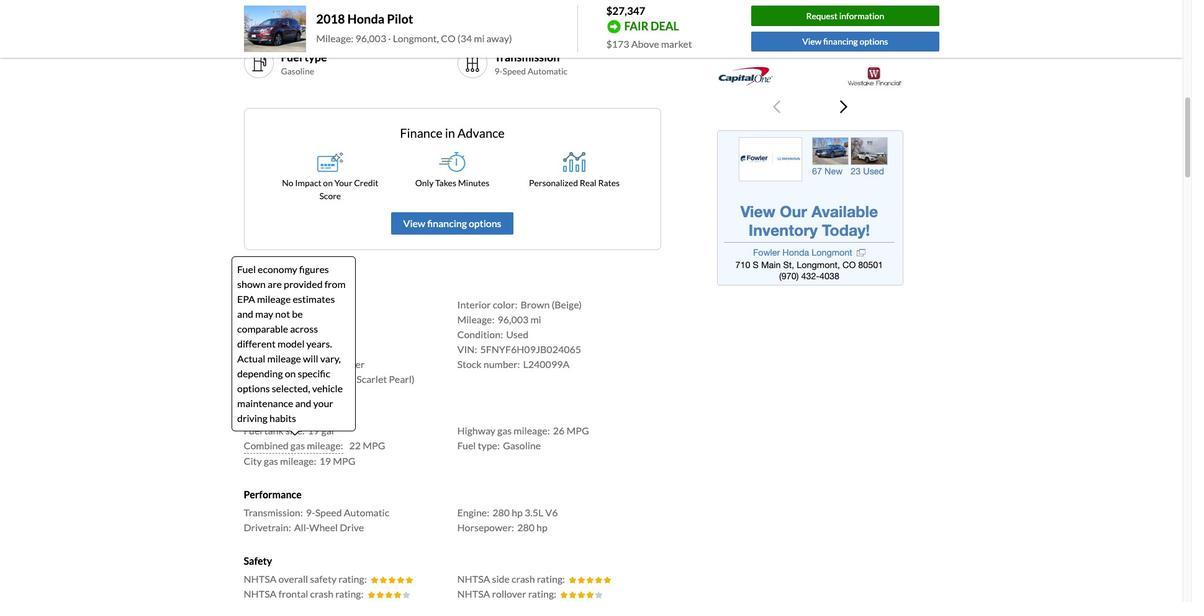 Task type: describe. For each thing, give the bounding box(es) containing it.
actual
[[237, 353, 265, 364]]

no impact on your credit score
[[282, 178, 379, 202]]

mpg image
[[249, 11, 269, 31]]

(beige)
[[552, 299, 582, 310]]

financing inside pre-qualify for financing with no impact to your credit score.
[[755, 20, 798, 33]]

pre-
[[683, 20, 704, 33]]

credit
[[909, 20, 937, 33]]

$173 above market
[[606, 38, 692, 49]]

transmission 9-speed automatic
[[495, 50, 568, 76]]

pre-qualify for financing with no impact to your credit score. button
[[681, 14, 939, 126]]

26
[[553, 425, 565, 437]]

specific
[[298, 367, 330, 379]]

color: inside interior color: brown (beige) mileage: 96,003 mi condition: used vin: 5fnyf6h09jb024065 stock number: l240099a
[[493, 299, 518, 310]]

be
[[292, 308, 303, 320]]

22 inside the mpg 22 mpg
[[281, 24, 291, 34]]

no
[[824, 20, 836, 33]]

impact
[[838, 20, 871, 33]]

nhtsa for nhtsa rollover rating:
[[457, 588, 490, 600]]

figures
[[299, 263, 329, 275]]

interior
[[457, 299, 491, 310]]

elite
[[269, 343, 289, 355]]

in
[[445, 126, 455, 141]]

score.
[[796, 37, 824, 50]]

shown
[[237, 278, 266, 290]]

5fnyf6h09jb024065
[[480, 343, 581, 355]]

number:
[[484, 358, 520, 370]]

2018 inside '2018 honda pilot mileage: 96,003 · longmont, co (34 mi away)'
[[316, 11, 345, 26]]

gas for combined
[[291, 440, 305, 451]]

fair
[[624, 19, 649, 33]]

$173
[[606, 38, 630, 49]]

advance
[[458, 126, 505, 141]]

0 vertical spatial v6
[[541, 24, 552, 34]]

fuel for fuel economy figures shown are provided from epa mileage estimates and may not be comparable across different model years. actual mileage will vary, depending on specific options selected, vehicle maintenance and your driving habits
[[237, 263, 256, 275]]

nhtsa for nhtsa frontal crash rating:
[[244, 588, 277, 600]]

nhtsa for nhtsa overall safety rating:
[[244, 573, 277, 585]]

9- for transmission:
[[306, 507, 315, 519]]

1 vertical spatial mileage:
[[307, 440, 343, 451]]

suv
[[293, 358, 313, 370]]

highway gas mileage: 26 mpg fuel type: gasoline
[[457, 425, 589, 451]]

away)
[[487, 33, 512, 44]]

280 hp 3.5l v6
[[495, 24, 552, 34]]

options for the 'view financing options' button to the right
[[860, 36, 888, 47]]

type: inside highway gas mileage: 26 mpg fuel type: gasoline
[[478, 440, 500, 451]]

fuel for fuel type gasoline
[[281, 50, 302, 64]]

options inside fuel economy figures shown are provided from epa mileage estimates and may not be comparable across different model years. actual mileage will vary, depending on specific options selected, vehicle maintenance and your driving habits
[[237, 382, 270, 394]]

for
[[738, 20, 753, 33]]

exterior
[[244, 373, 280, 385]]

1 vertical spatial 280
[[493, 507, 510, 519]]

longmont,
[[393, 33, 439, 44]]

nhtsa overall safety rating:
[[244, 573, 367, 585]]

maintenance
[[237, 397, 293, 409]]

qualify
[[704, 20, 736, 33]]

red
[[309, 373, 326, 385]]

finance in advance
[[400, 126, 505, 141]]

transmission image
[[462, 54, 482, 74]]

2 vertical spatial 280
[[517, 522, 535, 534]]

transmission: 9-speed automatic drivetrain: all-wheel drive
[[244, 507, 390, 534]]

pilot inside '2018 honda pilot mileage: 96,003 · longmont, co (34 mi away)'
[[387, 11, 413, 26]]

trim:
[[244, 343, 266, 355]]

personalized real rates
[[529, 178, 620, 188]]

(deep
[[328, 373, 355, 385]]

mileage: for 26
[[514, 425, 550, 437]]

all-
[[294, 522, 309, 534]]

brown
[[521, 299, 550, 310]]

vary,
[[320, 353, 341, 364]]

0 vertical spatial hp
[[511, 24, 521, 34]]

model
[[278, 338, 305, 349]]

fuel economy figures shown are provided from epa mileage estimates and may not be comparable across different model years. actual mileage will vary, depending on specific options selected, vehicle maintenance and your driving habits
[[237, 263, 346, 424]]

22 mpg
[[349, 440, 385, 451]]

1 horizontal spatial and
[[295, 397, 311, 409]]

gal
[[321, 425, 334, 437]]

body
[[244, 358, 266, 370]]

chevron left image
[[773, 100, 780, 114]]

(34
[[458, 33, 472, 44]]

not
[[275, 308, 290, 320]]

pilot inside make: honda model: pilot year: 2018 trim: elite awd body type: suv / crossover exterior color: red (deep scarlet pearl)
[[277, 313, 298, 325]]

epa
[[237, 293, 255, 305]]

score
[[320, 191, 341, 202]]

scarlet
[[357, 373, 387, 385]]

1 vertical spatial view financing options button
[[391, 213, 514, 235]]

request information
[[806, 10, 885, 21]]

0 vertical spatial 3.5l
[[523, 24, 539, 34]]

horsepower:
[[457, 522, 514, 534]]

stock
[[457, 358, 482, 370]]

1 vertical spatial hp
[[512, 507, 523, 519]]

side
[[492, 573, 510, 585]]

frontal
[[279, 588, 308, 600]]

make:
[[244, 299, 271, 310]]

19 for 19 gal
[[308, 425, 319, 437]]

drive
[[340, 522, 364, 534]]

driving
[[237, 412, 268, 424]]

financing for the bottom the 'view financing options' button
[[427, 218, 467, 229]]

financing for the 'view financing options' button to the right
[[824, 36, 858, 47]]

view for the 'view financing options' button to the right
[[803, 36, 822, 47]]

economy for fuel economy figures shown are provided from epa mileage estimates and may not be comparable across different model years. actual mileage will vary, depending on specific options selected, vehicle maintenance and your driving habits
[[258, 263, 297, 275]]

view financing options for the bottom the 'view financing options' button
[[403, 218, 502, 229]]

awd
[[291, 343, 315, 355]]

fuel for fuel economy
[[244, 407, 263, 418]]

selected,
[[272, 382, 310, 394]]

mileage: for 19
[[280, 455, 316, 467]]

model:
[[244, 313, 274, 325]]

impact
[[295, 178, 322, 188]]

view financing options for the 'view financing options' button to the right
[[803, 36, 888, 47]]

view for the bottom the 'view financing options' button
[[403, 218, 426, 229]]

engine:
[[457, 507, 490, 519]]

fuel economy figures shown are provided from epa mileage estimates and may not be comparable across different model years. actual mileage will vary, depending on specific options selected, vehicle maintenance and your driving habits tooltip
[[232, 256, 356, 431]]

pearl)
[[389, 373, 415, 385]]

rating: for nhtsa side crash rating:
[[537, 573, 565, 585]]

rollover
[[492, 588, 526, 600]]

different
[[237, 338, 276, 349]]

0 vertical spatial 280
[[495, 24, 510, 34]]

color: inside make: honda model: pilot year: 2018 trim: elite awd body type: suv / crossover exterior color: red (deep scarlet pearl)
[[281, 373, 306, 385]]

gas for highway
[[497, 425, 512, 437]]

1 horizontal spatial view financing options button
[[752, 32, 939, 52]]

transmission:
[[244, 507, 303, 519]]

safety
[[310, 573, 337, 585]]

fuel type gasoline
[[281, 50, 327, 76]]

honda for model:
[[274, 299, 303, 310]]

honda for pilot
[[348, 11, 385, 26]]

fuel economy
[[244, 407, 305, 418]]

safety
[[244, 555, 272, 567]]

on inside no impact on your credit score
[[323, 178, 333, 188]]

chevron right image
[[840, 100, 847, 114]]

city gas mileage: 19 mpg
[[244, 455, 356, 467]]

tank
[[264, 425, 284, 437]]

speed for transmission:
[[315, 507, 342, 519]]



Task type: vqa. For each thing, say whether or not it's contained in the screenshot.
bottommost mileage
yes



Task type: locate. For each thing, give the bounding box(es) containing it.
fuel inside highway gas mileage: 26 mpg fuel type: gasoline
[[457, 440, 476, 451]]

pilot up ·
[[387, 11, 413, 26]]

economy up fuel tank size: 19 gal
[[265, 407, 305, 418]]

2 horizontal spatial gas
[[497, 425, 512, 437]]

from
[[325, 278, 346, 290]]

mi right (34 at the top of the page
[[474, 33, 485, 44]]

1 vertical spatial 9-
[[306, 507, 315, 519]]

0 vertical spatial automatic
[[528, 66, 568, 76]]

personalized
[[529, 178, 578, 188]]

mileage: inside '2018 honda pilot mileage: 96,003 · longmont, co (34 mi away)'
[[316, 33, 354, 44]]

advertisement region
[[717, 131, 903, 286]]

0 vertical spatial 2018
[[316, 11, 345, 26]]

crash down safety
[[310, 588, 334, 600]]

0 vertical spatial on
[[323, 178, 333, 188]]

1 vertical spatial 96,003
[[498, 313, 529, 325]]

2 vertical spatial mileage:
[[280, 455, 316, 467]]

0 vertical spatial mileage:
[[316, 33, 354, 44]]

crash for side
[[512, 573, 535, 585]]

minutes
[[458, 178, 490, 188]]

1 horizontal spatial type:
[[478, 440, 500, 451]]

mileage: inside highway gas mileage: 26 mpg fuel type: gasoline
[[514, 425, 550, 437]]

19 left gal
[[308, 425, 319, 437]]

gas down combined
[[264, 455, 278, 467]]

rating: right safety
[[339, 573, 367, 585]]

0 horizontal spatial mi
[[474, 33, 485, 44]]

condition:
[[457, 328, 503, 340]]

mi down brown
[[531, 313, 541, 325]]

hp up horsepower:
[[512, 507, 523, 519]]

2 vertical spatial hp
[[537, 522, 548, 534]]

takes
[[435, 178, 456, 188]]

your
[[335, 178, 352, 188]]

options down to at the top of the page
[[860, 36, 888, 47]]

0 vertical spatial 9-
[[495, 66, 503, 76]]

crash for frontal
[[310, 588, 334, 600]]

on up score
[[323, 178, 333, 188]]

financing
[[755, 20, 798, 33], [824, 36, 858, 47], [427, 218, 467, 229]]

your inside fuel economy figures shown are provided from epa mileage estimates and may not be comparable across different model years. actual mileage will vary, depending on specific options selected, vehicle maintenance and your driving habits
[[313, 397, 333, 409]]

interior color: brown (beige) mileage: 96,003 mi condition: used vin: 5fnyf6h09jb024065 stock number: l240099a
[[457, 299, 582, 370]]

0 vertical spatial 19
[[308, 425, 319, 437]]

fair deal
[[624, 19, 679, 33]]

automatic for transmission
[[528, 66, 568, 76]]

co
[[441, 33, 456, 44]]

view financing options button
[[752, 32, 939, 52], [391, 213, 514, 235]]

mileage down model
[[267, 353, 301, 364]]

1 vertical spatial speed
[[315, 507, 342, 519]]

1 horizontal spatial 96,003
[[498, 313, 529, 325]]

color:
[[493, 299, 518, 310], [281, 373, 306, 385]]

$27,347
[[606, 4, 646, 17]]

mileage down are
[[257, 293, 291, 305]]

mileage: down interior on the left
[[457, 313, 495, 325]]

pilot right may
[[277, 313, 298, 325]]

your down vehicle
[[313, 397, 333, 409]]

deal
[[651, 19, 679, 33]]

fuel left type
[[281, 50, 302, 64]]

financing down takes
[[427, 218, 467, 229]]

economy for fuel economy
[[265, 407, 305, 418]]

0 horizontal spatial automatic
[[344, 507, 390, 519]]

0 horizontal spatial mileage:
[[316, 33, 354, 44]]

22 right the mpg image
[[281, 24, 291, 34]]

9-
[[495, 66, 503, 76], [306, 507, 315, 519]]

3.5l up transmission
[[523, 24, 539, 34]]

mileage: down combined gas mileage:
[[280, 455, 316, 467]]

1 horizontal spatial color:
[[493, 299, 518, 310]]

3.5l right "engine:"
[[525, 507, 544, 519]]

0 horizontal spatial view financing options
[[403, 218, 502, 229]]

1 horizontal spatial 2018
[[316, 11, 345, 26]]

gasoline inside the fuel type gasoline
[[281, 66, 314, 76]]

estimates
[[293, 293, 335, 305]]

1 horizontal spatial automatic
[[528, 66, 568, 76]]

speed down transmission
[[503, 66, 526, 76]]

rating: up nhtsa rollover rating:
[[537, 573, 565, 585]]

mileage: up type
[[316, 33, 354, 44]]

color: left brown
[[493, 299, 518, 310]]

0 vertical spatial mileage:
[[514, 425, 550, 437]]

0 vertical spatial options
[[860, 36, 888, 47]]

financing down no
[[824, 36, 858, 47]]

1 horizontal spatial 22
[[349, 440, 361, 451]]

engine: 280 hp 3.5l v6 horsepower: 280 hp
[[457, 507, 558, 534]]

economy
[[258, 263, 297, 275], [265, 407, 305, 418]]

information
[[840, 10, 885, 21]]

1 vertical spatial mileage
[[267, 353, 301, 364]]

options for the bottom the 'view financing options' button
[[469, 218, 502, 229]]

2 vertical spatial financing
[[427, 218, 467, 229]]

1 horizontal spatial mi
[[531, 313, 541, 325]]

0 horizontal spatial gasoline
[[281, 66, 314, 76]]

19 for 19 mpg
[[320, 455, 331, 467]]

l240099a
[[523, 358, 570, 370]]

on
[[323, 178, 333, 188], [285, 367, 296, 379]]

gas inside highway gas mileage: 26 mpg fuel type: gasoline
[[497, 425, 512, 437]]

0 vertical spatial view financing options
[[803, 36, 888, 47]]

automatic inside transmission: 9-speed automatic drivetrain: all-wheel drive
[[344, 507, 390, 519]]

type: down the highway
[[478, 440, 500, 451]]

and down epa
[[237, 308, 253, 320]]

19 down gal
[[320, 455, 331, 467]]

view financing options down 'impact'
[[803, 36, 888, 47]]

mi inside '2018 honda pilot mileage: 96,003 · longmont, co (34 mi away)'
[[474, 33, 485, 44]]

9- inside transmission 9-speed automatic
[[495, 66, 503, 76]]

combined
[[244, 440, 289, 451]]

city
[[244, 455, 262, 467]]

highway
[[457, 425, 496, 437]]

speed inside transmission: 9-speed automatic drivetrain: all-wheel drive
[[315, 507, 342, 519]]

only takes minutes
[[415, 178, 490, 188]]

rating:
[[339, 573, 367, 585], [537, 573, 565, 585], [335, 588, 364, 600], [528, 588, 557, 600]]

hp up transmission
[[511, 24, 521, 34]]

2018 inside make: honda model: pilot year: 2018 trim: elite awd body type: suv / crossover exterior color: red (deep scarlet pearl)
[[269, 328, 292, 340]]

1 horizontal spatial view financing options
[[803, 36, 888, 47]]

0 horizontal spatial color:
[[281, 373, 306, 385]]

3.5l inside the engine: 280 hp 3.5l v6 horsepower: 280 hp
[[525, 507, 544, 519]]

1 vertical spatial options
[[469, 218, 502, 229]]

gas right the highway
[[497, 425, 512, 437]]

rating: right rollover at the bottom left of the page
[[528, 588, 557, 600]]

/
[[315, 358, 318, 370]]

0 vertical spatial economy
[[258, 263, 297, 275]]

gas down size:
[[291, 440, 305, 451]]

0 horizontal spatial and
[[237, 308, 253, 320]]

1 horizontal spatial options
[[469, 218, 502, 229]]

may
[[255, 308, 273, 320]]

0 horizontal spatial options
[[237, 382, 270, 394]]

automatic up drive
[[344, 507, 390, 519]]

view down only
[[403, 218, 426, 229]]

96,003 inside interior color: brown (beige) mileage: 96,003 mi condition: used vin: 5fnyf6h09jb024065 stock number: l240099a
[[498, 313, 529, 325]]

0 vertical spatial view
[[803, 36, 822, 47]]

1 horizontal spatial crash
[[512, 573, 535, 585]]

overview
[[244, 280, 287, 292]]

type: down elite
[[268, 358, 290, 370]]

speed up the wheel
[[315, 507, 342, 519]]

honda inside make: honda model: pilot year: 2018 trim: elite awd body type: suv / crossover exterior color: red (deep scarlet pearl)
[[274, 299, 303, 310]]

mpg inside highway gas mileage: 26 mpg fuel type: gasoline
[[567, 425, 589, 437]]

market
[[661, 38, 692, 49]]

on inside fuel economy figures shown are provided from epa mileage estimates and may not be comparable across different model years. actual mileage will vary, depending on specific options selected, vehicle maintenance and your driving habits
[[285, 367, 296, 379]]

fuel down the highway
[[457, 440, 476, 451]]

1 horizontal spatial gasoline
[[503, 440, 541, 451]]

0 horizontal spatial view financing options button
[[391, 213, 514, 235]]

2 horizontal spatial financing
[[824, 36, 858, 47]]

economy inside fuel economy figures shown are provided from epa mileage estimates and may not be comparable across different model years. actual mileage will vary, depending on specific options selected, vehicle maintenance and your driving habits
[[258, 263, 297, 275]]

2018 honda pilot mileage: 96,003 · longmont, co (34 mi away)
[[316, 11, 512, 44]]

honda inside '2018 honda pilot mileage: 96,003 · longmont, co (34 mi away)'
[[348, 11, 385, 26]]

view financing options button down "only takes minutes"
[[391, 213, 514, 235]]

used
[[506, 328, 529, 340]]

280 up transmission
[[495, 24, 510, 34]]

1 vertical spatial v6
[[545, 507, 558, 519]]

fuel type image
[[249, 54, 269, 74]]

1 vertical spatial mi
[[531, 313, 541, 325]]

0 vertical spatial color:
[[493, 299, 518, 310]]

2018 honda pilot image
[[244, 5, 306, 52]]

rating: for nhtsa frontal crash rating:
[[335, 588, 364, 600]]

mileage: left 26
[[514, 425, 550, 437]]

fuel tank size: 19 gal
[[244, 425, 334, 437]]

across
[[290, 323, 318, 335]]

0 horizontal spatial 2018
[[269, 328, 292, 340]]

speed inside transmission 9-speed automatic
[[503, 66, 526, 76]]

combined gas mileage:
[[244, 440, 343, 451]]

0 vertical spatial gas
[[497, 425, 512, 437]]

gasoline
[[281, 66, 314, 76], [503, 440, 541, 451]]

2 vertical spatial gas
[[264, 455, 278, 467]]

performance
[[244, 489, 302, 500]]

type: inside make: honda model: pilot year: 2018 trim: elite awd body type: suv / crossover exterior color: red (deep scarlet pearl)
[[268, 358, 290, 370]]

mi inside interior color: brown (beige) mileage: 96,003 mi condition: used vin: 5fnyf6h09jb024065 stock number: l240099a
[[531, 313, 541, 325]]

1 vertical spatial economy
[[265, 407, 305, 418]]

to
[[873, 20, 883, 33]]

view down with
[[803, 36, 822, 47]]

financing right for
[[755, 20, 798, 33]]

2 horizontal spatial options
[[860, 36, 888, 47]]

color: down suv
[[281, 373, 306, 385]]

speed
[[503, 66, 526, 76], [315, 507, 342, 519]]

96,003 up used
[[498, 313, 529, 325]]

0 horizontal spatial on
[[285, 367, 296, 379]]

mileage
[[257, 293, 291, 305], [267, 353, 301, 364]]

2018
[[316, 11, 345, 26], [269, 328, 292, 340]]

0 vertical spatial financing
[[755, 20, 798, 33]]

9- for transmission
[[495, 66, 503, 76]]

mi
[[474, 33, 485, 44], [531, 313, 541, 325]]

280
[[495, 24, 510, 34], [493, 507, 510, 519], [517, 522, 535, 534]]

automatic
[[528, 66, 568, 76], [344, 507, 390, 519]]

96,003 left ·
[[355, 33, 386, 44]]

0 vertical spatial crash
[[512, 573, 535, 585]]

fuel
[[281, 50, 302, 64], [237, 263, 256, 275], [244, 407, 263, 418], [244, 425, 262, 437], [457, 440, 476, 451]]

280 up horsepower:
[[493, 507, 510, 519]]

pilot
[[387, 11, 413, 26], [277, 313, 298, 325]]

2018 up elite
[[269, 328, 292, 340]]

1 horizontal spatial 9-
[[495, 66, 503, 76]]

fuel up shown
[[237, 263, 256, 275]]

mpg
[[281, 8, 307, 22], [293, 24, 312, 34], [567, 425, 589, 437], [363, 440, 385, 451], [333, 455, 356, 467]]

0 horizontal spatial speed
[[315, 507, 342, 519]]

1 horizontal spatial your
[[885, 20, 907, 33]]

96,003 inside '2018 honda pilot mileage: 96,003 · longmont, co (34 mi away)'
[[355, 33, 386, 44]]

rating: for nhtsa overall safety rating:
[[339, 573, 367, 585]]

mileage: down gal
[[307, 440, 343, 451]]

1 horizontal spatial on
[[323, 178, 333, 188]]

speed for transmission
[[503, 66, 526, 76]]

1 vertical spatial crash
[[310, 588, 334, 600]]

make: honda model: pilot year: 2018 trim: elite awd body type: suv / crossover exterior color: red (deep scarlet pearl)
[[244, 299, 415, 385]]

finance
[[400, 126, 443, 141]]

0 horizontal spatial 96,003
[[355, 33, 386, 44]]

year:
[[244, 328, 266, 340]]

options down minutes
[[469, 218, 502, 229]]

0 horizontal spatial gas
[[264, 455, 278, 467]]

1 vertical spatial mileage:
[[457, 313, 495, 325]]

and
[[237, 308, 253, 320], [295, 397, 311, 409]]

nhtsa rollover rating:
[[457, 588, 557, 600]]

9- inside transmission: 9-speed automatic drivetrain: all-wheel drive
[[306, 507, 315, 519]]

0 horizontal spatial type:
[[268, 358, 290, 370]]

gas for city
[[264, 455, 278, 467]]

0 vertical spatial 22
[[281, 24, 291, 34]]

real
[[580, 178, 597, 188]]

comparable
[[237, 323, 288, 335]]

1 horizontal spatial pilot
[[387, 11, 413, 26]]

fuel inside fuel economy figures shown are provided from epa mileage estimates and may not be comparable across different model years. actual mileage will vary, depending on specific options selected, vehicle maintenance and your driving habits
[[237, 263, 256, 275]]

1 vertical spatial gas
[[291, 440, 305, 451]]

credit
[[354, 178, 379, 188]]

years.
[[307, 338, 332, 349]]

0 horizontal spatial view
[[403, 218, 426, 229]]

options
[[860, 36, 888, 47], [469, 218, 502, 229], [237, 382, 270, 394]]

1 horizontal spatial mileage:
[[457, 313, 495, 325]]

v6 inside the engine: 280 hp 3.5l v6 horsepower: 280 hp
[[545, 507, 558, 519]]

fuel inside the fuel type gasoline
[[281, 50, 302, 64]]

fuel down driving
[[244, 425, 262, 437]]

nhtsa for nhtsa side crash rating:
[[457, 573, 490, 585]]

1 horizontal spatial financing
[[755, 20, 798, 33]]

request information button
[[752, 6, 939, 26]]

automatic inside transmission 9-speed automatic
[[528, 66, 568, 76]]

type
[[304, 50, 327, 64]]

1 vertical spatial color:
[[281, 373, 306, 385]]

drivetrain:
[[244, 522, 291, 534]]

rates
[[598, 178, 620, 188]]

280 right horsepower:
[[517, 522, 535, 534]]

22
[[281, 24, 291, 34], [349, 440, 361, 451]]

1 vertical spatial automatic
[[344, 507, 390, 519]]

rating: down safety
[[335, 588, 364, 600]]

automatic for transmission:
[[344, 507, 390, 519]]

0 horizontal spatial your
[[313, 397, 333, 409]]

0 vertical spatial view financing options button
[[752, 32, 939, 52]]

0 vertical spatial and
[[237, 308, 253, 320]]

crash up rollover at the bottom left of the page
[[512, 573, 535, 585]]

0 vertical spatial honda
[[348, 11, 385, 26]]

on up selected,
[[285, 367, 296, 379]]

9- right transmission image
[[495, 66, 503, 76]]

1 vertical spatial view
[[403, 218, 426, 229]]

0 vertical spatial mileage
[[257, 293, 291, 305]]

mileage: inside interior color: brown (beige) mileage: 96,003 mi condition: used vin: 5fnyf6h09jb024065 stock number: l240099a
[[457, 313, 495, 325]]

economy up are
[[258, 263, 297, 275]]

0 horizontal spatial financing
[[427, 218, 467, 229]]

1 vertical spatial on
[[285, 367, 296, 379]]

0 vertical spatial mi
[[474, 33, 485, 44]]

your inside pre-qualify for financing with no impact to your credit score.
[[885, 20, 907, 33]]

1 horizontal spatial honda
[[348, 11, 385, 26]]

view financing options button down "request information" button
[[752, 32, 939, 52]]

0 vertical spatial 96,003
[[355, 33, 386, 44]]

automatic down transmission
[[528, 66, 568, 76]]

22 up city gas mileage: 19 mpg
[[349, 440, 361, 451]]

with
[[800, 20, 822, 33]]

1 vertical spatial your
[[313, 397, 333, 409]]

0 horizontal spatial crash
[[310, 588, 334, 600]]

mileage:
[[514, 425, 550, 437], [307, 440, 343, 451], [280, 455, 316, 467]]

hp right horsepower:
[[537, 522, 548, 534]]

options down depending
[[237, 382, 270, 394]]

0 horizontal spatial 22
[[281, 24, 291, 34]]

2 vertical spatial options
[[237, 382, 270, 394]]

9- up all-
[[306, 507, 315, 519]]

0 horizontal spatial honda
[[274, 299, 303, 310]]

mpg 22 mpg
[[281, 8, 312, 34]]

fuel for fuel tank size: 19 gal
[[244, 425, 262, 437]]

1 vertical spatial 22
[[349, 440, 361, 451]]

fuel left habits
[[244, 407, 263, 418]]

2018 right the mpg 22 mpg on the left
[[316, 11, 345, 26]]

0 vertical spatial type:
[[268, 358, 290, 370]]

0 vertical spatial your
[[885, 20, 907, 33]]

and down selected,
[[295, 397, 311, 409]]

1 vertical spatial view financing options
[[403, 218, 502, 229]]

1 vertical spatial 2018
[[269, 328, 292, 340]]

your right to at the top of the page
[[885, 20, 907, 33]]

19
[[308, 425, 319, 437], [320, 455, 331, 467]]

1 horizontal spatial gas
[[291, 440, 305, 451]]

0 horizontal spatial pilot
[[277, 313, 298, 325]]

size:
[[286, 425, 305, 437]]

3.5l
[[523, 24, 539, 34], [525, 507, 544, 519]]

gasoline inside highway gas mileage: 26 mpg fuel type: gasoline
[[503, 440, 541, 451]]

view financing options down "only takes minutes"
[[403, 218, 502, 229]]



